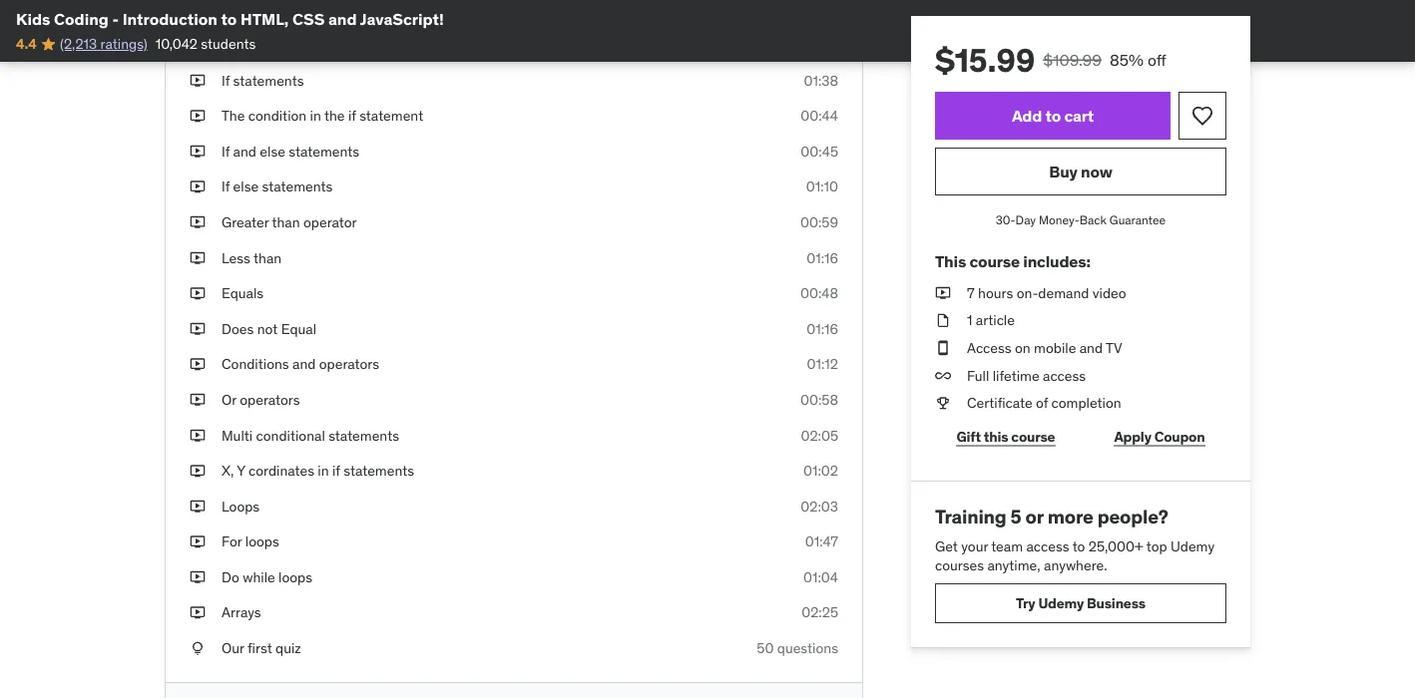 Task type: vqa. For each thing, say whether or not it's contained in the screenshot.


Task type: locate. For each thing, give the bounding box(es) containing it.
0 horizontal spatial if
[[332, 462, 340, 480]]

access on mobile and tv
[[967, 339, 1123, 357]]

0 vertical spatial loops
[[245, 533, 279, 551]]

in left the
[[310, 107, 321, 125]]

1 vertical spatial to
[[1046, 105, 1061, 126]]

and down equal
[[293, 355, 316, 373]]

video
[[1093, 284, 1127, 302]]

full lifetime access
[[967, 367, 1086, 385]]

courses
[[935, 557, 984, 575]]

3 if from the top
[[222, 178, 230, 196]]

xsmall image left x,
[[190, 462, 206, 481]]

xsmall image left or
[[190, 390, 206, 410]]

50 questions
[[757, 640, 839, 658]]

1 if from the top
[[222, 71, 230, 89]]

1 horizontal spatial if
[[348, 107, 356, 125]]

coupon
[[1155, 428, 1205, 446]]

00:48
[[801, 284, 839, 302]]

2 horizontal spatial to
[[1073, 537, 1086, 555]]

if up the
[[222, 71, 230, 89]]

and down html,
[[271, 36, 295, 54]]

0 vertical spatial if
[[348, 107, 356, 125]]

xsmall image left the
[[190, 106, 206, 126]]

this course includes:
[[935, 251, 1091, 272]]

1 horizontal spatial udemy
[[1171, 537, 1215, 555]]

of
[[1036, 394, 1048, 412]]

to up students
[[221, 8, 237, 29]]

xsmall image left does
[[190, 319, 206, 339]]

xsmall image left do
[[190, 568, 206, 588]]

operator
[[303, 213, 357, 231]]

udemy
[[1171, 537, 1215, 555], [1039, 594, 1084, 612]]

else
[[260, 142, 285, 160], [233, 178, 259, 196]]

xsmall image for conditions and operators
[[190, 355, 206, 374]]

if
[[222, 71, 230, 89], [222, 142, 230, 160], [222, 178, 230, 196]]

xsmall image for the condition in the if statement
[[190, 106, 206, 126]]

xsmall image left the for
[[190, 533, 206, 552]]

udemy right try
[[1039, 594, 1084, 612]]

than down if else statements
[[272, 213, 300, 231]]

5
[[1011, 505, 1022, 529]]

1 vertical spatial in
[[318, 462, 329, 480]]

do
[[324, 0, 339, 18]]

1
[[967, 312, 973, 330]]

1 vertical spatial access
[[1027, 537, 1070, 555]]

xsmall image for do while loops
[[190, 568, 206, 588]]

1 vertical spatial if
[[332, 462, 340, 480]]

0 vertical spatial than
[[272, 213, 300, 231]]

01:02
[[804, 462, 839, 480]]

x, y cordinates in if statements
[[222, 462, 414, 480]]

0 vertical spatial udemy
[[1171, 537, 1215, 555]]

how
[[222, 0, 250, 18]]

1 vertical spatial else
[[233, 178, 259, 196]]

if else statements
[[222, 178, 333, 196]]

$15.99 $109.99 85% off
[[935, 40, 1167, 80]]

kids coding - introduction to html, css and javascript!
[[16, 8, 444, 29]]

on-
[[1017, 284, 1039, 302]]

0 vertical spatial if
[[222, 71, 230, 89]]

loops right while
[[279, 569, 312, 587]]

statements up x, y cordinates in if statements at the left bottom of the page
[[329, 426, 399, 444]]

to left cart
[[1046, 105, 1061, 126]]

off
[[1148, 49, 1167, 70]]

access down or at right bottom
[[1027, 537, 1070, 555]]

access
[[1043, 367, 1086, 385], [1027, 537, 1070, 555]]

get
[[935, 537, 958, 555]]

xsmall image for does not equal
[[190, 319, 206, 339]]

exponents
[[298, 36, 363, 54]]

conditions
[[222, 355, 289, 373]]

greater than operator
[[222, 213, 357, 231]]

0 vertical spatial access
[[1043, 367, 1086, 385]]

if and else statements
[[222, 142, 360, 160]]

else up if else statements
[[260, 142, 285, 160]]

1 vertical spatial udemy
[[1039, 594, 1084, 612]]

else up greater
[[233, 178, 259, 196]]

less than
[[222, 249, 282, 267]]

and for modulo and exponents
[[271, 36, 295, 54]]

certificate
[[967, 394, 1033, 412]]

0 horizontal spatial operators
[[240, 391, 300, 409]]

xsmall image left less
[[190, 248, 206, 268]]

1 horizontal spatial operators
[[319, 355, 379, 373]]

statements down multi conditional statements
[[344, 462, 414, 480]]

xsmall image left loops
[[190, 497, 206, 517]]

01:16 up the 01:12 in the right bottom of the page
[[807, 320, 839, 338]]

course up hours
[[970, 251, 1020, 272]]

00:58
[[801, 391, 839, 409]]

if
[[348, 107, 356, 125], [332, 462, 340, 480]]

back
[[1080, 212, 1107, 228]]

anytime,
[[988, 557, 1041, 575]]

apply coupon button
[[1093, 417, 1227, 457]]

if right the
[[348, 107, 356, 125]]

01:16 down 00:59
[[807, 249, 839, 267]]

apply
[[1114, 428, 1152, 446]]

coding
[[54, 8, 109, 29]]

xsmall image for loops
[[190, 497, 206, 517]]

xsmall image for multi conditional statements
[[190, 426, 206, 446]]

add to cart button
[[935, 92, 1171, 140]]

to up anywhere.
[[1073, 537, 1086, 555]]

if for if and else statements
[[222, 142, 230, 160]]

xsmall image left "our"
[[190, 639, 206, 659]]

xsmall image left if else statements
[[190, 177, 206, 197]]

1 vertical spatial than
[[254, 249, 282, 267]]

10,042 students
[[155, 35, 256, 53]]

udemy inside training 5 or more people? get your team access to 25,000+ top udemy courses anytime, anywhere.
[[1171, 537, 1215, 555]]

hours
[[978, 284, 1014, 302]]

1 horizontal spatial to
[[1046, 105, 1061, 126]]

and down the
[[233, 142, 257, 160]]

xsmall image left certificate on the bottom right of page
[[935, 394, 951, 413]]

2 01:16 from the top
[[807, 320, 839, 338]]

conditional
[[256, 426, 325, 444]]

loops right the for
[[245, 533, 279, 551]]

statements down the condition in the if statement at the top left
[[289, 142, 360, 160]]

if for if else statements
[[222, 178, 230, 196]]

training
[[935, 505, 1007, 529]]

gift
[[957, 428, 981, 446]]

udemy right the top
[[1171, 537, 1215, 555]]

if down multi conditional statements
[[332, 462, 340, 480]]

not
[[257, 320, 278, 338]]

0 horizontal spatial udemy
[[1039, 594, 1084, 612]]

1 vertical spatial operators
[[240, 391, 300, 409]]

2 if from the top
[[222, 142, 230, 160]]

day
[[1016, 212, 1036, 228]]

do
[[222, 569, 239, 587]]

1 vertical spatial if
[[222, 142, 230, 160]]

01:12
[[807, 355, 839, 373]]

1 vertical spatial 01:16
[[807, 320, 839, 338]]

your
[[962, 537, 988, 555]]

if up greater
[[222, 178, 230, 196]]

while
[[243, 569, 275, 587]]

0 vertical spatial 01:16
[[807, 249, 839, 267]]

10,042
[[155, 35, 198, 53]]

1 01:16 from the top
[[807, 249, 839, 267]]

try
[[1016, 594, 1036, 612]]

(2,213
[[60, 35, 97, 53]]

this
[[935, 251, 966, 272]]

01:16
[[807, 249, 839, 267], [807, 320, 839, 338]]

questions
[[777, 640, 839, 658]]

loops
[[245, 533, 279, 551], [279, 569, 312, 587]]

to inside button
[[1046, 105, 1061, 126]]

condition
[[248, 107, 307, 125]]

85%
[[1110, 49, 1144, 70]]

tv
[[1106, 339, 1123, 357]]

30-day money-back guarantee
[[996, 212, 1166, 228]]

and left tv
[[1080, 339, 1103, 357]]

course down of
[[1012, 428, 1056, 446]]

access down mobile
[[1043, 367, 1086, 385]]

html,
[[241, 8, 289, 29]]

xsmall image left greater
[[190, 213, 206, 232]]

0 vertical spatial else
[[260, 142, 285, 160]]

on
[[1015, 339, 1031, 357]]

arrays
[[222, 604, 261, 622]]

xsmall image
[[190, 106, 206, 126], [190, 213, 206, 232], [190, 248, 206, 268], [190, 319, 206, 339], [190, 355, 206, 374], [935, 366, 951, 386], [935, 394, 951, 413], [190, 426, 206, 446], [190, 462, 206, 481], [190, 497, 206, 517], [190, 568, 206, 588], [190, 639, 206, 659]]

1 horizontal spatial else
[[260, 142, 285, 160]]

or
[[222, 391, 236, 409]]

xsmall image left multi
[[190, 426, 206, 446]]

equals
[[222, 284, 264, 302]]

than right less
[[254, 249, 282, 267]]

ratings)
[[100, 35, 147, 53]]

operators down conditions
[[240, 391, 300, 409]]

completion
[[1052, 394, 1122, 412]]

2 vertical spatial to
[[1073, 537, 1086, 555]]

operators
[[319, 355, 379, 373], [240, 391, 300, 409]]

statements
[[233, 71, 304, 89], [289, 142, 360, 160], [262, 178, 333, 196], [329, 426, 399, 444], [344, 462, 414, 480]]

if down the
[[222, 142, 230, 160]]

xsmall image left conditions
[[190, 355, 206, 374]]

1 vertical spatial course
[[1012, 428, 1056, 446]]

xsmall image
[[190, 0, 206, 19], [190, 35, 206, 55], [190, 71, 206, 90], [190, 142, 206, 161], [190, 177, 206, 197], [935, 283, 951, 303], [190, 284, 206, 303], [935, 311, 951, 331], [935, 339, 951, 358], [190, 390, 206, 410], [190, 533, 206, 552], [190, 604, 206, 623]]

in down multi conditional statements
[[318, 462, 329, 480]]

wishlist image
[[1191, 104, 1215, 128]]

cordinates
[[249, 462, 314, 480]]

operators up multi conditional statements
[[319, 355, 379, 373]]

to
[[221, 8, 237, 29], [1046, 105, 1061, 126], [1073, 537, 1086, 555]]

2 vertical spatial if
[[222, 178, 230, 196]]

0 vertical spatial to
[[221, 8, 237, 29]]



Task type: describe. For each thing, give the bounding box(es) containing it.
4.4
[[16, 35, 36, 53]]

money-
[[1039, 212, 1080, 228]]

how computers do math
[[222, 0, 375, 18]]

does
[[222, 320, 254, 338]]

if for in
[[332, 462, 340, 480]]

xsmall image left if and else statements
[[190, 142, 206, 161]]

xsmall image left equals
[[190, 284, 206, 303]]

0 vertical spatial in
[[310, 107, 321, 125]]

full
[[967, 367, 990, 385]]

includes:
[[1023, 251, 1091, 272]]

02:03
[[801, 498, 839, 516]]

the condition in the if statement
[[222, 107, 423, 125]]

00:44
[[801, 107, 839, 125]]

if for if statements
[[222, 71, 230, 89]]

or operators
[[222, 391, 300, 409]]

or
[[1026, 505, 1044, 529]]

xsmall image left access
[[935, 339, 951, 358]]

if for the
[[348, 107, 356, 125]]

statements down if and else statements
[[262, 178, 333, 196]]

buy
[[1049, 161, 1078, 182]]

the
[[324, 107, 345, 125]]

kids
[[16, 8, 50, 29]]

01:10
[[806, 178, 839, 196]]

xsmall image for x, y cordinates in if statements
[[190, 462, 206, 481]]

0 horizontal spatial to
[[221, 8, 237, 29]]

xsmall image left "full"
[[935, 366, 951, 386]]

access inside training 5 or more people? get your team access to 25,000+ top udemy courses anytime, anywhere.
[[1027, 537, 1070, 555]]

1 article
[[967, 312, 1015, 330]]

$15.99
[[935, 40, 1035, 80]]

multi
[[222, 426, 253, 444]]

xsmall image down introduction
[[190, 35, 206, 55]]

0 horizontal spatial else
[[233, 178, 259, 196]]

business
[[1087, 594, 1146, 612]]

gift this course
[[957, 428, 1056, 446]]

first
[[248, 640, 272, 658]]

lifetime
[[993, 367, 1040, 385]]

7
[[967, 284, 975, 302]]

(2,213 ratings)
[[60, 35, 147, 53]]

25,000+
[[1089, 537, 1144, 555]]

modulo
[[222, 36, 268, 54]]

guarantee
[[1110, 212, 1166, 228]]

our first quiz
[[222, 640, 301, 658]]

anywhere.
[[1044, 557, 1108, 575]]

loops
[[222, 498, 260, 516]]

xsmall image down 10,042 students
[[190, 71, 206, 90]]

to inside training 5 or more people? get your team access to 25,000+ top udemy courses anytime, anywhere.
[[1073, 537, 1086, 555]]

y
[[237, 462, 245, 480]]

math
[[343, 0, 375, 18]]

add to cart
[[1012, 105, 1094, 126]]

$109.99
[[1043, 49, 1102, 70]]

javascript!
[[360, 8, 444, 29]]

less
[[222, 249, 250, 267]]

1 vertical spatial loops
[[279, 569, 312, 587]]

01:38
[[804, 71, 839, 89]]

do while loops
[[222, 569, 312, 587]]

7 hours on-demand video
[[967, 284, 1127, 302]]

02:05
[[801, 426, 839, 444]]

this
[[984, 428, 1009, 446]]

for
[[222, 533, 242, 551]]

team
[[991, 537, 1023, 555]]

xsmall image left 1
[[935, 311, 951, 331]]

mobile
[[1034, 339, 1076, 357]]

xsmall image up 10,042 students
[[190, 0, 206, 19]]

people?
[[1098, 505, 1169, 529]]

now
[[1081, 161, 1113, 182]]

0 vertical spatial operators
[[319, 355, 379, 373]]

xsmall image for greater than operator
[[190, 213, 206, 232]]

try udemy business
[[1016, 594, 1146, 612]]

more
[[1048, 505, 1094, 529]]

and for if and else statements
[[233, 142, 257, 160]]

00:45
[[801, 142, 839, 160]]

top
[[1147, 537, 1168, 555]]

and up exponents
[[328, 8, 357, 29]]

apply coupon
[[1114, 428, 1205, 446]]

if statements
[[222, 71, 304, 89]]

-
[[112, 8, 119, 29]]

access
[[967, 339, 1012, 357]]

buy now
[[1049, 161, 1113, 182]]

conditions and operators
[[222, 355, 379, 373]]

than for less
[[254, 249, 282, 267]]

xsmall image left 7 in the top right of the page
[[935, 283, 951, 303]]

statements up condition
[[233, 71, 304, 89]]

demand
[[1039, 284, 1089, 302]]

xsmall image left arrays
[[190, 604, 206, 623]]

for loops
[[222, 533, 279, 551]]

01:04
[[804, 569, 839, 587]]

students
[[201, 35, 256, 53]]

50
[[757, 640, 774, 658]]

x,
[[222, 462, 234, 480]]

and for conditions and operators
[[293, 355, 316, 373]]

than for greater
[[272, 213, 300, 231]]

greater
[[222, 213, 269, 231]]

30-
[[996, 212, 1016, 228]]

xsmall image for less than
[[190, 248, 206, 268]]

0 vertical spatial course
[[970, 251, 1020, 272]]

add
[[1012, 105, 1042, 126]]

our
[[222, 640, 244, 658]]

xsmall image for our first quiz
[[190, 639, 206, 659]]



